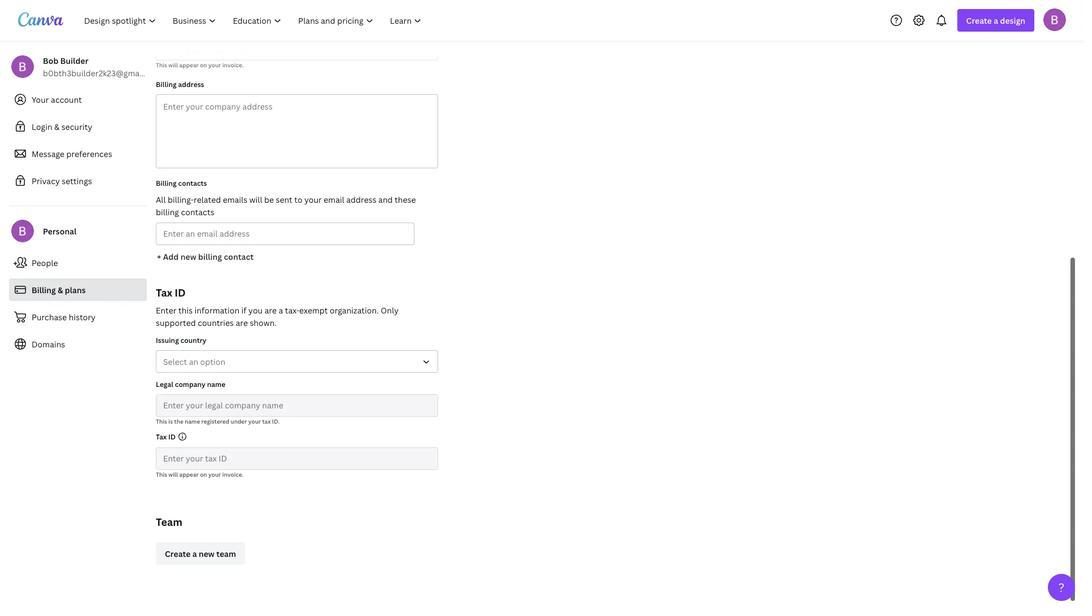 Task type: vqa. For each thing, say whether or not it's contained in the screenshot.
right list
no



Task type: locate. For each thing, give the bounding box(es) containing it.
name down option on the left bottom
[[207, 379, 226, 389]]

this will appear on your invoice. up billing address
[[156, 61, 244, 69]]

1 vertical spatial appear
[[179, 471, 199, 478]]

on up billing address
[[200, 61, 207, 69]]

id inside tax id enter this information if you are a tax-exempt organization. only supported countries are shown.
[[175, 286, 186, 299]]

a inside tax id enter this information if you are a tax-exempt organization. only supported countries are shown.
[[279, 305, 283, 316]]

appear up billing address
[[179, 61, 199, 69]]

1 vertical spatial this will appear on your invoice.
[[156, 471, 244, 478]]

and
[[379, 194, 393, 205]]

name
[[207, 379, 226, 389], [185, 418, 200, 425]]

1 vertical spatial on
[[200, 471, 207, 478]]

1 vertical spatial tax
[[156, 432, 167, 441]]

appear
[[179, 61, 199, 69], [179, 471, 199, 478]]

Enter an email address text field
[[163, 223, 407, 245]]

0 vertical spatial contacts
[[178, 178, 207, 188]]

2 on from the top
[[200, 471, 207, 478]]

are up shown.
[[265, 305, 277, 316]]

1 vertical spatial are
[[236, 317, 248, 328]]

1 vertical spatial id
[[168, 432, 176, 441]]

2 tax from the top
[[156, 432, 167, 441]]

1 vertical spatial contacts
[[181, 207, 214, 217]]

1 vertical spatial address
[[346, 194, 377, 205]]

1 vertical spatial invoice.
[[222, 471, 244, 478]]

1 this will appear on your invoice. from the top
[[156, 61, 244, 69]]

1 tax from the top
[[156, 286, 172, 299]]

bob builder image
[[1044, 8, 1067, 31]]

billing
[[156, 79, 177, 89], [156, 178, 177, 188], [32, 284, 56, 295]]

create left design
[[967, 15, 993, 26]]

contacts down the related
[[181, 207, 214, 217]]

country
[[181, 335, 207, 345]]

be
[[264, 194, 274, 205]]

tax down legal
[[156, 432, 167, 441]]

create a new team
[[165, 548, 236, 559]]

invoice. down 'top level navigation' element
[[222, 61, 244, 69]]

0 horizontal spatial a
[[192, 548, 197, 559]]

on
[[200, 61, 207, 69], [200, 471, 207, 478]]

create for create a design
[[967, 15, 993, 26]]

this will appear on your invoice.
[[156, 61, 244, 69], [156, 471, 244, 478]]

create down team
[[165, 548, 191, 559]]

address inside all billing-related emails will be sent to your email address and these billing contacts
[[346, 194, 377, 205]]

billing contacts
[[156, 178, 207, 188]]

0 vertical spatial are
[[265, 305, 277, 316]]

invoice. down under on the bottom left of page
[[222, 471, 244, 478]]

0 vertical spatial billing
[[156, 79, 177, 89]]

0 horizontal spatial create
[[165, 548, 191, 559]]

are
[[265, 305, 277, 316], [236, 317, 248, 328]]

a for create a new team
[[192, 548, 197, 559]]

purchase history
[[32, 312, 96, 322]]

0 vertical spatial appear
[[179, 61, 199, 69]]

1 horizontal spatial a
[[279, 305, 283, 316]]

0 horizontal spatial billing
[[156, 207, 179, 217]]

this up billing address
[[156, 61, 167, 69]]

create a design button
[[958, 9, 1035, 32]]

& left plans
[[58, 284, 63, 295]]

0 horizontal spatial are
[[236, 317, 248, 328]]

tax
[[156, 286, 172, 299], [156, 432, 167, 441]]

& right login
[[54, 121, 60, 132]]

new for billing
[[181, 251, 196, 262]]

message preferences link
[[9, 142, 147, 165]]

0 vertical spatial on
[[200, 61, 207, 69]]

appear up team
[[179, 471, 199, 478]]

1 vertical spatial billing
[[156, 178, 177, 188]]

invoice. for enter your company name text field
[[222, 61, 244, 69]]

1 invoice. from the top
[[222, 61, 244, 69]]

will up billing address
[[169, 61, 178, 69]]

0 vertical spatial a
[[994, 15, 999, 26]]

0 horizontal spatial name
[[185, 418, 200, 425]]

this for enter your legal company name text field
[[156, 418, 167, 425]]

+ add new billing contact button
[[156, 245, 255, 268]]

0 vertical spatial this will appear on your invoice.
[[156, 61, 244, 69]]

domains
[[32, 339, 65, 349]]

1 vertical spatial will
[[250, 194, 262, 205]]

a for create a design
[[994, 15, 999, 26]]

on down 'registered'
[[200, 471, 207, 478]]

security
[[61, 121, 92, 132]]

your account link
[[9, 88, 147, 111]]

will left be
[[250, 194, 262, 205]]

2 this will appear on your invoice. from the top
[[156, 471, 244, 478]]

preferences
[[66, 148, 112, 159]]

privacy settings
[[32, 175, 92, 186]]

0 vertical spatial invoice.
[[222, 61, 244, 69]]

appear for "enter your tax id" text box
[[179, 471, 199, 478]]

invoice.
[[222, 61, 244, 69], [222, 471, 244, 478]]

email
[[324, 194, 345, 205]]

1 vertical spatial new
[[199, 548, 215, 559]]

+
[[157, 251, 161, 262]]

create
[[967, 15, 993, 26], [165, 548, 191, 559]]

1 vertical spatial this
[[156, 418, 167, 425]]

name right the the at the bottom
[[185, 418, 200, 425]]

0 vertical spatial create
[[967, 15, 993, 26]]

select an option
[[163, 356, 225, 367]]

tax inside tax id enter this information if you are a tax-exempt organization. only supported countries are shown.
[[156, 286, 172, 299]]

billing left contact at top left
[[198, 251, 222, 262]]

Enter your tax ID text field
[[163, 448, 431, 470]]

contacts up billing-
[[178, 178, 207, 188]]

2 this from the top
[[156, 418, 167, 425]]

Enter your company address text field
[[157, 95, 438, 168]]

supported
[[156, 317, 196, 328]]

plans
[[65, 284, 86, 295]]

settings
[[62, 175, 92, 186]]

new
[[181, 251, 196, 262], [199, 548, 215, 559]]

all billing-related emails will be sent to your email address and these billing contacts
[[156, 194, 416, 217]]

1 appear from the top
[[179, 61, 199, 69]]

id for tax id
[[168, 432, 176, 441]]

shown.
[[250, 317, 277, 328]]

a inside button
[[192, 548, 197, 559]]

select
[[163, 356, 187, 367]]

is
[[169, 418, 173, 425]]

this
[[156, 61, 167, 69], [156, 418, 167, 425], [156, 471, 167, 478]]

1 vertical spatial billing
[[198, 251, 222, 262]]

id up this on the left of the page
[[175, 286, 186, 299]]

billing-
[[168, 194, 194, 205]]

1 horizontal spatial billing
[[198, 251, 222, 262]]

legal company name
[[156, 379, 226, 389]]

a inside dropdown button
[[994, 15, 999, 26]]

?
[[1059, 579, 1065, 596]]

1 this from the top
[[156, 61, 167, 69]]

1 horizontal spatial are
[[265, 305, 277, 316]]

? button
[[1049, 574, 1076, 601]]

&
[[54, 121, 60, 132], [58, 284, 63, 295]]

0 vertical spatial tax
[[156, 286, 172, 299]]

these
[[395, 194, 416, 205]]

will for "enter your tax id" text box
[[169, 471, 178, 478]]

1 horizontal spatial new
[[199, 548, 215, 559]]

personal
[[43, 226, 77, 236]]

2 vertical spatial will
[[169, 471, 178, 478]]

a left design
[[994, 15, 999, 26]]

new right "add" on the left top of the page
[[181, 251, 196, 262]]

0 vertical spatial this
[[156, 61, 167, 69]]

0 horizontal spatial new
[[181, 251, 196, 262]]

purchase
[[32, 312, 67, 322]]

1 vertical spatial name
[[185, 418, 200, 425]]

a left tax-
[[279, 305, 283, 316]]

address
[[178, 79, 204, 89], [346, 194, 377, 205]]

0 horizontal spatial address
[[178, 79, 204, 89]]

contacts inside all billing-related emails will be sent to your email address and these billing contacts
[[181, 207, 214, 217]]

billing for billing contacts
[[156, 178, 177, 188]]

related
[[194, 194, 221, 205]]

tax up the enter
[[156, 286, 172, 299]]

option
[[200, 356, 225, 367]]

will down tax id
[[169, 471, 178, 478]]

billing inside button
[[198, 251, 222, 262]]

0 vertical spatial billing
[[156, 207, 179, 217]]

1 on from the top
[[200, 61, 207, 69]]

1 horizontal spatial address
[[346, 194, 377, 205]]

Select an option button
[[156, 350, 438, 373]]

tax for tax id enter this information if you are a tax-exempt organization. only supported countries are shown.
[[156, 286, 172, 299]]

0 vertical spatial &
[[54, 121, 60, 132]]

create inside button
[[165, 548, 191, 559]]

issuing country
[[156, 335, 207, 345]]

invoice. for "enter your tax id" text box
[[222, 471, 244, 478]]

1 vertical spatial &
[[58, 284, 63, 295]]

2 vertical spatial this
[[156, 471, 167, 478]]

are down if
[[236, 317, 248, 328]]

0 vertical spatial will
[[169, 61, 178, 69]]

2 vertical spatial a
[[192, 548, 197, 559]]

0 vertical spatial address
[[178, 79, 204, 89]]

2 horizontal spatial a
[[994, 15, 999, 26]]

2 vertical spatial billing
[[32, 284, 56, 295]]

a left team
[[192, 548, 197, 559]]

2 invoice. from the top
[[222, 471, 244, 478]]

create for create a new team
[[165, 548, 191, 559]]

issuing
[[156, 335, 179, 345]]

1 horizontal spatial name
[[207, 379, 226, 389]]

billing down all
[[156, 207, 179, 217]]

1 vertical spatial a
[[279, 305, 283, 316]]

this down tax id
[[156, 471, 167, 478]]

this will appear on your invoice. down tax id
[[156, 471, 244, 478]]

0 vertical spatial id
[[175, 286, 186, 299]]

sent
[[276, 194, 293, 205]]

3 this from the top
[[156, 471, 167, 478]]

this left is
[[156, 418, 167, 425]]

enter
[[156, 305, 177, 316]]

0 vertical spatial new
[[181, 251, 196, 262]]

id down is
[[168, 432, 176, 441]]

new left team
[[199, 548, 215, 559]]

contacts
[[178, 178, 207, 188], [181, 207, 214, 217]]

1 horizontal spatial create
[[967, 15, 993, 26]]

on for "enter your tax id" text box
[[200, 471, 207, 478]]

create inside dropdown button
[[967, 15, 993, 26]]

purchase history link
[[9, 306, 147, 328]]

will
[[169, 61, 178, 69], [250, 194, 262, 205], [169, 471, 178, 478]]

privacy
[[32, 175, 60, 186]]

id.
[[272, 418, 280, 425]]

2 appear from the top
[[179, 471, 199, 478]]

people
[[32, 257, 58, 268]]

0 vertical spatial name
[[207, 379, 226, 389]]

1 vertical spatial create
[[165, 548, 191, 559]]



Task type: describe. For each thing, give the bounding box(es) containing it.
company
[[175, 379, 206, 389]]

tax id enter this information if you are a tax-exempt organization. only supported countries are shown.
[[156, 286, 399, 328]]

all
[[156, 194, 166, 205]]

tax id
[[156, 432, 176, 441]]

billing inside all billing-related emails will be sent to your email address and these billing contacts
[[156, 207, 179, 217]]

bob
[[43, 55, 58, 66]]

login & security link
[[9, 115, 147, 138]]

your
[[32, 94, 49, 105]]

this is the name registered under your tax id.
[[156, 418, 280, 425]]

billing address
[[156, 79, 204, 89]]

account
[[51, 94, 82, 105]]

history
[[69, 312, 96, 322]]

contact
[[224, 251, 254, 262]]

your inside all billing-related emails will be sent to your email address and these billing contacts
[[305, 194, 322, 205]]

billing for billing address
[[156, 79, 177, 89]]

team
[[217, 548, 236, 559]]

organization.
[[330, 305, 379, 316]]

+ add new billing contact
[[157, 251, 254, 262]]

will inside all billing-related emails will be sent to your email address and these billing contacts
[[250, 194, 262, 205]]

the
[[174, 418, 184, 425]]

an
[[189, 356, 198, 367]]

& for login
[[54, 121, 60, 132]]

tax for tax id
[[156, 432, 167, 441]]

this for enter your company name text field
[[156, 61, 167, 69]]

create a new team button
[[156, 542, 245, 565]]

& for billing
[[58, 284, 63, 295]]

countries
[[198, 317, 234, 328]]

this will appear on your invoice. for "enter your tax id" text box
[[156, 471, 244, 478]]

domains link
[[9, 333, 147, 355]]

login
[[32, 121, 52, 132]]

privacy settings link
[[9, 170, 147, 192]]

this
[[179, 305, 193, 316]]

billing & plans link
[[9, 279, 147, 301]]

b0bth3builder2k23@gmail.com
[[43, 68, 163, 78]]

team
[[156, 515, 182, 529]]

bob builder b0bth3builder2k23@gmail.com
[[43, 55, 163, 78]]

top level navigation element
[[77, 9, 431, 32]]

your account
[[32, 94, 82, 105]]

to
[[295, 194, 303, 205]]

Enter your legal company name text field
[[163, 395, 431, 416]]

builder
[[60, 55, 88, 66]]

if
[[242, 305, 247, 316]]

registered
[[201, 418, 229, 425]]

billing for billing & plans
[[32, 284, 56, 295]]

tax
[[262, 418, 271, 425]]

on for enter your company name text field
[[200, 61, 207, 69]]

appear for enter your company name text field
[[179, 61, 199, 69]]

message
[[32, 148, 64, 159]]

add
[[163, 251, 179, 262]]

people link
[[9, 251, 147, 274]]

create a design
[[967, 15, 1026, 26]]

this for "enter your tax id" text box
[[156, 471, 167, 478]]

exempt
[[300, 305, 328, 316]]

emails
[[223, 194, 248, 205]]

message preferences
[[32, 148, 112, 159]]

only
[[381, 305, 399, 316]]

will for enter your company name text field
[[169, 61, 178, 69]]

this will appear on your invoice. for enter your company name text field
[[156, 61, 244, 69]]

information
[[195, 305, 240, 316]]

id for tax id enter this information if you are a tax-exempt organization. only supported countries are shown.
[[175, 286, 186, 299]]

Enter your company name text field
[[163, 38, 431, 60]]

design
[[1001, 15, 1026, 26]]

new for team
[[199, 548, 215, 559]]

billing & plans
[[32, 284, 86, 295]]

login & security
[[32, 121, 92, 132]]

you
[[249, 305, 263, 316]]

under
[[231, 418, 247, 425]]

legal
[[156, 379, 173, 389]]

tax-
[[285, 305, 300, 316]]



